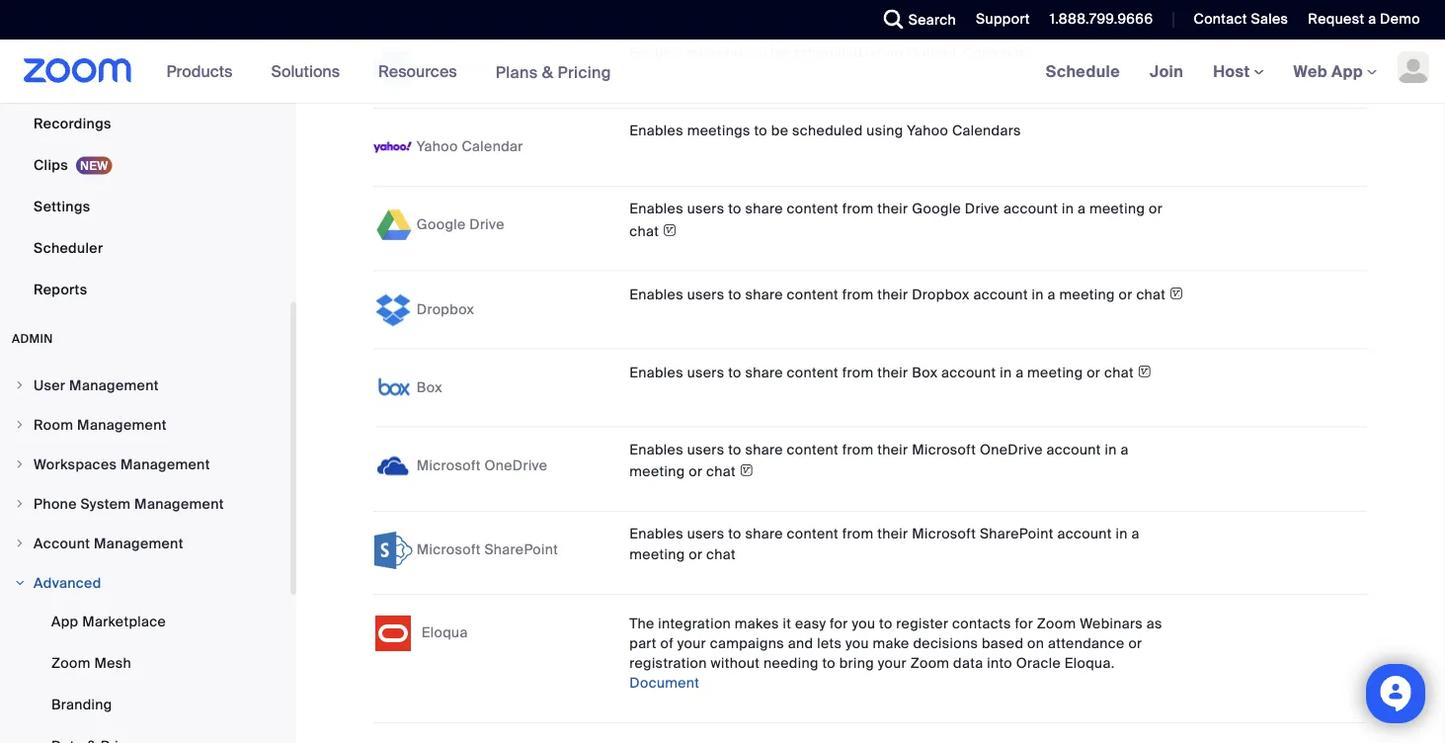 Task type: locate. For each thing, give the bounding box(es) containing it.
outlook down search
[[907, 44, 960, 62]]

1 right image from the top
[[14, 379, 26, 391]]

microsoft sharepoint
[[417, 541, 558, 559]]

share for enables users to share content from their dropbox account in a meeting or chat
[[745, 286, 783, 305]]

onedrive up microsoft sharepoint
[[485, 456, 548, 475]]

version image for enables users to share content from their google drive account in a meeting or chat
[[663, 220, 677, 241]]

0 horizontal spatial version image
[[740, 461, 754, 481]]

in inside enables users to share content from their microsoft onedrive account in a meeting or chat
[[1105, 441, 1117, 459]]

1 horizontal spatial version image
[[1170, 284, 1184, 305]]

1 from from the top
[[843, 200, 874, 219]]

you up bring
[[846, 635, 869, 653]]

from for enables users to share content from their dropbox account in a meeting or chat
[[843, 286, 874, 305]]

to inside enables users to share content from their microsoft sharepoint account in a meeting or chat
[[728, 525, 742, 544]]

2 for from the left
[[1015, 615, 1034, 633]]

from up enables users to share content from their box account in a meeting or chat
[[843, 286, 874, 305]]

users inside enables users to share content from their google drive account in a meeting or chat
[[687, 200, 725, 219]]

it
[[783, 615, 792, 633]]

meeting inside enables users to share content from their microsoft sharepoint account in a meeting or chat
[[630, 546, 685, 564]]

right image left phone
[[14, 498, 26, 510]]

0 horizontal spatial app
[[51, 612, 78, 630]]

1 share from the top
[[745, 200, 783, 219]]

using for yahoo
[[867, 122, 904, 140]]

their inside enables users to share content from their microsoft sharepoint account in a meeting or chat
[[878, 525, 909, 544]]

enables for enables users to share content from their dropbox account in a meeting or chat
[[630, 286, 684, 305]]

0 horizontal spatial version image
[[663, 220, 677, 241]]

version image
[[1138, 362, 1152, 383], [740, 461, 754, 481]]

join link
[[1135, 40, 1199, 103]]

2 be from the top
[[771, 122, 789, 140]]

campaigns
[[710, 635, 785, 653]]

0 vertical spatial version image
[[1138, 362, 1152, 383]]

enables meetings to be scheduled using yahoo calendars
[[630, 122, 1021, 140]]

their for enables users to share content from their google drive account in a meeting or chat
[[878, 200, 909, 219]]

0 vertical spatial be
[[771, 44, 789, 62]]

from inside enables users to share content from their dropbox account in a meeting or chat application
[[843, 286, 874, 305]]

1 vertical spatial version image
[[740, 461, 754, 481]]

share inside enables users to share content from their microsoft onedrive account in a meeting or chat
[[745, 441, 783, 459]]

chat inside enables users to share content from their microsoft onedrive account in a meeting or chat
[[707, 463, 736, 481]]

2 using from the top
[[867, 122, 904, 140]]

a inside enables users to share content from their microsoft onedrive account in a meeting or chat
[[1121, 441, 1129, 459]]

in inside enables users to share content from their microsoft sharepoint account in a meeting or chat
[[1116, 525, 1128, 544]]

5 from from the top
[[843, 525, 874, 544]]

user
[[34, 376, 66, 394]]

3 their from the top
[[878, 364, 909, 383]]

to for enables users to share content from their dropbox account in a meeting or chat
[[728, 286, 742, 305]]

outlook
[[907, 44, 960, 62], [417, 60, 469, 78]]

meetings for enables meetings to be scheduled using yahoo calendars
[[687, 122, 751, 140]]

meeting for enables users to share content from their microsoft onedrive account in a meeting or chat
[[630, 463, 685, 481]]

1 horizontal spatial onedrive
[[980, 441, 1043, 459]]

1 horizontal spatial dropbox
[[912, 286, 970, 305]]

management inside menu item
[[94, 534, 184, 552]]

in
[[1062, 200, 1074, 219], [1032, 286, 1044, 305], [1000, 364, 1012, 383], [1105, 441, 1117, 459], [1116, 525, 1128, 544]]

their down enables users to share content from their dropbox account in a meeting or chat
[[878, 364, 909, 383]]

zoom inside 'zoom mesh' link
[[51, 654, 91, 672]]

enables users to share content from their google drive account in a meeting or chat
[[630, 200, 1163, 241]]

0 vertical spatial version image
[[663, 220, 677, 241]]

users
[[687, 200, 725, 219], [687, 286, 725, 305], [687, 364, 725, 383], [687, 441, 725, 459], [687, 525, 725, 544]]

4 from from the top
[[843, 441, 874, 459]]

contacts
[[953, 615, 1011, 633]]

meeting
[[1090, 200, 1145, 219], [1060, 286, 1115, 305], [1028, 364, 1083, 383], [630, 463, 685, 481], [630, 546, 685, 564]]

request
[[1309, 10, 1365, 28]]

google up enables users to share content from their dropbox account in a meeting or chat application
[[912, 200, 961, 219]]

to inside enables users to share content from their google drive account in a meeting or chat
[[728, 200, 742, 219]]

your down integration
[[678, 635, 706, 653]]

2 users from the top
[[687, 286, 725, 305]]

2 share from the top
[[745, 286, 783, 305]]

to for enables users to share content from their google drive account in a meeting or chat
[[728, 200, 742, 219]]

google drive
[[417, 216, 505, 234]]

5 enables from the top
[[630, 364, 684, 383]]

in for drive
[[1062, 200, 1074, 219]]

zoom left mesh
[[51, 654, 91, 672]]

chat for enables users to share content from their google drive account in a meeting or chat
[[630, 223, 659, 241]]

3 content from the top
[[787, 364, 839, 383]]

1 horizontal spatial outlook
[[907, 44, 960, 62]]

calendar
[[473, 60, 535, 78], [462, 138, 523, 156]]

management for room management
[[77, 415, 167, 434]]

3 from from the top
[[843, 364, 874, 383]]

right image for workspaces management
[[14, 458, 26, 470]]

easy
[[795, 615, 826, 633]]

to inside enables users to share content from their microsoft onedrive account in a meeting or chat
[[728, 441, 742, 459]]

app
[[1332, 61, 1364, 82], [51, 612, 78, 630]]

using up enables users to share content from their google drive account in a meeting or chat
[[867, 122, 904, 140]]

2 meetings from the top
[[687, 122, 751, 140]]

4 users from the top
[[687, 441, 725, 459]]

users for enables users to share content from their box account in a meeting or chat
[[687, 364, 725, 383]]

7 enables from the top
[[630, 525, 684, 544]]

0 vertical spatial scheduled
[[792, 44, 863, 62]]

their down enables users to share content from their box account in a meeting or chat
[[878, 441, 909, 459]]

enables inside enables users to share content from their box account in a meeting or chat application
[[630, 364, 684, 383]]

share inside enables users to share content from their microsoft sharepoint account in a meeting or chat
[[745, 525, 783, 544]]

3 users from the top
[[687, 364, 725, 383]]

be for yahoo
[[771, 122, 789, 140]]

scheduled
[[792, 44, 863, 62], [792, 122, 863, 140]]

share
[[745, 200, 783, 219], [745, 286, 783, 305], [745, 364, 783, 383], [745, 441, 783, 459], [745, 525, 783, 544]]

1 vertical spatial calendar
[[462, 138, 523, 156]]

reports
[[34, 280, 87, 298]]

0 horizontal spatial zoom
[[51, 654, 91, 672]]

4 their from the top
[[878, 441, 909, 459]]

account management menu item
[[0, 525, 290, 562]]

enables inside enables users to share content from their microsoft onedrive account in a meeting or chat
[[630, 441, 684, 459]]

2 scheduled from the top
[[792, 122, 863, 140]]

right image left the room
[[14, 419, 26, 431]]

version image for or
[[740, 461, 754, 481]]

version image inside enables users to share content from their google drive account in a meeting or chat application
[[663, 220, 677, 241]]

onedrive down enables users to share content from their box account in a meeting or chat application
[[980, 441, 1043, 459]]

dropbox down enables users to share content from their google drive account in a meeting or chat application
[[912, 286, 970, 305]]

management
[[69, 376, 159, 394], [77, 415, 167, 434], [121, 455, 210, 473], [134, 495, 224, 513], [94, 534, 184, 552]]

1 scheduled from the top
[[792, 44, 863, 62]]

yahoo calendar image
[[373, 128, 413, 168]]

to for enables users to share content from their microsoft onedrive account in a meeting or chat
[[728, 441, 742, 459]]

right image left user
[[14, 379, 26, 391]]

5 users from the top
[[687, 525, 725, 544]]

using
[[867, 44, 904, 62], [867, 122, 904, 140]]

plans
[[496, 62, 538, 82]]

google
[[912, 200, 961, 219], [417, 216, 466, 234]]

4 content from the top
[[787, 441, 839, 459]]

enables users to share content from their google drive account in a meeting or chat application
[[630, 199, 1283, 242]]

meeting inside enables users to share content from their microsoft onedrive account in a meeting or chat
[[630, 463, 685, 481]]

0 horizontal spatial your
[[678, 635, 706, 653]]

side navigation navigation
[[0, 0, 296, 743]]

users for enables users to share content from their microsoft onedrive account in a meeting or chat
[[687, 441, 725, 459]]

1 their from the top
[[878, 200, 909, 219]]

calendars for enables meetings to be scheduled using outlook calendars
[[964, 44, 1033, 62]]

enables users to share content from their microsoft sharepoint account in a meeting or chat
[[630, 525, 1140, 564]]

products
[[167, 61, 233, 82]]

0 horizontal spatial sharepoint
[[485, 541, 558, 559]]

1 horizontal spatial app
[[1332, 61, 1364, 82]]

meetings for enables meetings to be scheduled using outlook calendars
[[687, 44, 751, 62]]

1 horizontal spatial sharepoint
[[980, 525, 1054, 544]]

share inside enables users to share content from their google drive account in a meeting or chat
[[745, 200, 783, 219]]

their for enables users to share content from their microsoft onedrive account in a meeting or chat
[[878, 441, 909, 459]]

2 right image from the top
[[14, 419, 26, 431]]

calendars
[[964, 44, 1033, 62], [952, 122, 1021, 140]]

outlook right outlook calendar image
[[417, 60, 469, 78]]

yahoo up enables users to share content from their google drive account in a meeting or chat application
[[907, 122, 949, 140]]

a inside enables users to share content from their microsoft sharepoint account in a meeting or chat
[[1132, 525, 1140, 544]]

from down enables users to share content from their microsoft onedrive account in a meeting or chat
[[843, 525, 874, 544]]

their down enables users to share content from their google drive account in a meeting or chat
[[878, 286, 909, 305]]

their inside enables users to share content from their google drive account in a meeting or chat
[[878, 200, 909, 219]]

right image inside room management menu item
[[14, 419, 26, 431]]

drive inside enables users to share content from their google drive account in a meeting or chat
[[965, 200, 1000, 219]]

version image
[[663, 220, 677, 241], [1170, 284, 1184, 305]]

from for enables users to share content from their microsoft sharepoint account in a meeting or chat
[[843, 525, 874, 544]]

outlook calendar image
[[373, 50, 413, 90]]

dropbox right dropbox image
[[417, 300, 475, 319]]

oracle
[[1016, 654, 1061, 673]]

3 right image from the top
[[14, 458, 26, 470]]

from inside enables users to share content from their microsoft sharepoint account in a meeting or chat
[[843, 525, 874, 544]]

profile picture image
[[1398, 51, 1430, 83]]

0 vertical spatial app
[[1332, 61, 1364, 82]]

1 users from the top
[[687, 200, 725, 219]]

right image left workspaces
[[14, 458, 26, 470]]

drive up enables users to share content from their dropbox account in a meeting or chat application
[[965, 200, 1000, 219]]

advanced menu item
[[0, 564, 290, 602]]

1 vertical spatial using
[[867, 122, 904, 140]]

into
[[987, 654, 1013, 673]]

account
[[1004, 200, 1058, 219], [974, 286, 1028, 305], [942, 364, 996, 383], [1047, 441, 1102, 459], [1058, 525, 1112, 544]]

microsoft
[[912, 441, 976, 459], [417, 456, 481, 475], [912, 525, 976, 544], [417, 541, 481, 559]]

yahoo right yahoo calendar icon
[[417, 138, 458, 156]]

from down enables meetings to be scheduled using yahoo calendars
[[843, 200, 874, 219]]

0 vertical spatial calendars
[[964, 44, 1033, 62]]

content inside enables users to share content from their microsoft onedrive account in a meeting or chat
[[787, 441, 839, 459]]

1 vertical spatial be
[[771, 122, 789, 140]]

registration
[[630, 654, 707, 673]]

a
[[1369, 10, 1377, 28], [1078, 200, 1086, 219], [1048, 286, 1056, 305], [1016, 364, 1024, 383], [1121, 441, 1129, 459], [1132, 525, 1140, 544]]

right image inside phone system management menu item
[[14, 498, 26, 510]]

4 share from the top
[[745, 441, 783, 459]]

1 vertical spatial your
[[878, 654, 907, 673]]

3 enables from the top
[[630, 200, 684, 219]]

management up room management
[[69, 376, 159, 394]]

box inside application
[[912, 364, 938, 383]]

management down workspaces management menu item
[[134, 495, 224, 513]]

using down search button
[[867, 44, 904, 62]]

web app
[[1294, 61, 1364, 82]]

2 enables from the top
[[630, 122, 684, 140]]

1 vertical spatial scheduled
[[792, 122, 863, 140]]

app right web
[[1332, 61, 1364, 82]]

enables inside enables users to share content from their dropbox account in a meeting or chat application
[[630, 286, 684, 305]]

2 from from the top
[[843, 286, 874, 305]]

dropbox inside application
[[912, 286, 970, 305]]

resources button
[[379, 40, 466, 103]]

version image inside enables users to share content from their dropbox account in a meeting or chat application
[[1170, 284, 1184, 305]]

without
[[711, 654, 760, 673]]

search button
[[869, 0, 961, 40]]

0 vertical spatial your
[[678, 635, 706, 653]]

right image inside workspaces management menu item
[[14, 458, 26, 470]]

2 horizontal spatial zoom
[[1037, 615, 1076, 633]]

yahoo calendar
[[417, 138, 523, 156]]

content inside enables users to share content from their microsoft sharepoint account in a meeting or chat
[[787, 525, 839, 544]]

scheduled down enables meetings to be scheduled using outlook calendars
[[792, 122, 863, 140]]

chat inside enables users to share content from their google drive account in a meeting or chat
[[630, 223, 659, 241]]

enables for enables users to share content from their microsoft onedrive account in a meeting or chat
[[630, 441, 684, 459]]

version image inside enables users to share content from their microsoft onedrive account in a meeting or chat application
[[740, 461, 754, 481]]

0 horizontal spatial box
[[417, 378, 443, 397]]

their up enables users to share content from their dropbox account in a meeting or chat
[[878, 200, 909, 219]]

management for account management
[[94, 534, 184, 552]]

contact sales link
[[1179, 0, 1294, 40], [1194, 10, 1289, 28]]

1 horizontal spatial google
[[912, 200, 961, 219]]

their inside enables users to share content from their microsoft onedrive account in a meeting or chat
[[878, 441, 909, 459]]

right image
[[14, 379, 26, 391], [14, 419, 26, 431], [14, 458, 26, 470], [14, 498, 26, 510], [14, 538, 26, 549]]

to
[[754, 44, 768, 62], [754, 122, 768, 140], [728, 200, 742, 219], [728, 286, 742, 305], [728, 364, 742, 383], [728, 441, 742, 459], [728, 525, 742, 544], [879, 615, 893, 633], [822, 654, 836, 673]]

box down enables users to share content from their dropbox account in a meeting or chat
[[912, 364, 938, 383]]

1 horizontal spatial box
[[912, 364, 938, 383]]

decisions
[[913, 635, 978, 653]]

0 vertical spatial calendar
[[473, 60, 535, 78]]

microsoft right 'microsoft sharepoint' image
[[417, 541, 481, 559]]

you up make at the bottom of the page
[[852, 615, 876, 633]]

2 content from the top
[[787, 286, 839, 305]]

management down room management menu item at bottom
[[121, 455, 210, 473]]

&
[[542, 62, 554, 82]]

box
[[912, 364, 938, 383], [417, 378, 443, 397]]

account inside enables users to share content from their microsoft onedrive account in a meeting or chat
[[1047, 441, 1102, 459]]

0 vertical spatial meetings
[[687, 44, 751, 62]]

in for onedrive
[[1105, 441, 1117, 459]]

resources
[[379, 61, 457, 82]]

right image inside account management menu item
[[14, 538, 26, 549]]

sharepoint down microsoft onedrive
[[485, 541, 558, 559]]

dropbox image
[[373, 291, 413, 330]]

1 vertical spatial version image
[[1170, 284, 1184, 305]]

scheduled for yahoo
[[792, 122, 863, 140]]

from
[[843, 200, 874, 219], [843, 286, 874, 305], [843, 364, 874, 383], [843, 441, 874, 459], [843, 525, 874, 544]]

calendar left &
[[473, 60, 535, 78]]

workspaces
[[34, 455, 117, 473]]

be up enables meetings to be scheduled using yahoo calendars
[[771, 44, 789, 62]]

enables inside enables users to share content from their microsoft sharepoint account in a meeting or chat
[[630, 525, 684, 544]]

from inside enables users to share content from their google drive account in a meeting or chat
[[843, 200, 874, 219]]

using for outlook
[[867, 44, 904, 62]]

from inside enables users to share content from their microsoft onedrive account in a meeting or chat
[[843, 441, 874, 459]]

enables users to share content from their box account in a meeting or chat application
[[630, 362, 1283, 384]]

for up lets
[[830, 615, 848, 633]]

users inside enables users to share content from their microsoft onedrive account in a meeting or chat
[[687, 441, 725, 459]]

account for sharepoint
[[1058, 525, 1112, 544]]

or
[[1149, 200, 1163, 219], [1119, 286, 1133, 305], [1087, 364, 1101, 383], [689, 463, 703, 481], [689, 546, 703, 564], [1129, 635, 1143, 653]]

drive
[[965, 200, 1000, 219], [470, 216, 505, 234]]

content inside enables users to share content from their google drive account in a meeting or chat
[[787, 200, 839, 219]]

microsoft right microsoft onedrive icon
[[417, 456, 481, 475]]

content for enables users to share content from their google drive account in a meeting or chat
[[787, 200, 839, 219]]

1 horizontal spatial version image
[[1138, 362, 1152, 383]]

enables inside enables users to share content from their google drive account in a meeting or chat
[[630, 200, 684, 219]]

5 right image from the top
[[14, 538, 26, 549]]

right image up right image
[[14, 538, 26, 549]]

calendars down support
[[964, 44, 1033, 62]]

right image inside user management menu item
[[14, 379, 26, 391]]

management up workspaces management
[[77, 415, 167, 434]]

google right google drive image
[[417, 216, 466, 234]]

chat
[[630, 223, 659, 241], [1137, 286, 1166, 305], [1105, 364, 1134, 383], [707, 463, 736, 481], [707, 546, 736, 564]]

from down enables users to share content from their box account in a meeting or chat
[[843, 441, 874, 459]]

from inside enables users to share content from their box account in a meeting or chat application
[[843, 364, 874, 383]]

support link
[[961, 0, 1035, 40], [976, 10, 1030, 28]]

your down make at the bottom of the page
[[878, 654, 907, 673]]

4 right image from the top
[[14, 498, 26, 510]]

3 share from the top
[[745, 364, 783, 383]]

microsoft inside enables users to share content from their microsoft onedrive account in a meeting or chat
[[912, 441, 976, 459]]

version image for enables users to share content from their dropbox account in a meeting or chat
[[1170, 284, 1184, 305]]

0 horizontal spatial drive
[[470, 216, 505, 234]]

workspaces management menu item
[[0, 446, 290, 483]]

5 their from the top
[[878, 525, 909, 544]]

version image for chat
[[1138, 362, 1152, 383]]

chat inside enables users to share content from their microsoft sharepoint account in a meeting or chat
[[707, 546, 736, 564]]

be down enables meetings to be scheduled using outlook calendars
[[771, 122, 789, 140]]

1 vertical spatial calendars
[[952, 122, 1021, 140]]

sharepoint down enables users to share content from their microsoft onedrive account in a meeting or chat application
[[980, 525, 1054, 544]]

0 horizontal spatial outlook
[[417, 60, 469, 78]]

eloqua
[[422, 624, 468, 642]]

right image for room management
[[14, 419, 26, 431]]

1 vertical spatial you
[[846, 635, 869, 653]]

or inside enables users to share content from their google drive account in a meeting or chat
[[1149, 200, 1163, 219]]

2 their from the top
[[878, 286, 909, 305]]

box right "box" icon
[[417, 378, 443, 397]]

users inside enables users to share content from their microsoft sharepoint account in a meeting or chat
[[687, 525, 725, 544]]

meeting inside enables users to share content from their google drive account in a meeting or chat
[[1090, 200, 1145, 219]]

calendars up enables users to share content from their google drive account in a meeting or chat application
[[952, 122, 1021, 140]]

chat for enables users to share content from their microsoft onedrive account in a meeting or chat
[[707, 463, 736, 481]]

content for enables users to share content from their microsoft onedrive account in a meeting or chat
[[787, 441, 839, 459]]

banner
[[0, 40, 1446, 104]]

microsoft down enables users to share content from their microsoft onedrive account in a meeting or chat application
[[912, 525, 976, 544]]

1 horizontal spatial drive
[[965, 200, 1000, 219]]

document
[[630, 675, 700, 693]]

host
[[1214, 61, 1254, 82]]

1 vertical spatial meetings
[[687, 122, 751, 140]]

right image for user management
[[14, 379, 26, 391]]

zoom up the "on"
[[1037, 615, 1076, 633]]

their for enables users to share content from their microsoft sharepoint account in a meeting or chat
[[878, 525, 909, 544]]

webinars
[[1080, 615, 1143, 633]]

in inside enables users to share content from their google drive account in a meeting or chat
[[1062, 200, 1074, 219]]

their down enables users to share content from their microsoft onedrive account in a meeting or chat
[[878, 525, 909, 544]]

be for outlook
[[771, 44, 789, 62]]

scheduled for outlook
[[792, 44, 863, 62]]

recordings link
[[0, 104, 290, 143]]

1 content from the top
[[787, 200, 839, 219]]

app down advanced
[[51, 612, 78, 630]]

1 meetings from the top
[[687, 44, 751, 62]]

enables
[[630, 44, 684, 62], [630, 122, 684, 140], [630, 200, 684, 219], [630, 286, 684, 305], [630, 364, 684, 383], [630, 441, 684, 459], [630, 525, 684, 544]]

eloqua.
[[1065, 654, 1115, 673]]

zoom
[[1037, 615, 1076, 633], [51, 654, 91, 672], [911, 654, 950, 673]]

from for enables users to share content from their microsoft onedrive account in a meeting or chat
[[843, 441, 874, 459]]

you
[[852, 615, 876, 633], [846, 635, 869, 653]]

management for workspaces management
[[121, 455, 210, 473]]

data
[[954, 654, 984, 673]]

zoom down decisions at right bottom
[[911, 654, 950, 673]]

contact sales
[[1194, 10, 1289, 28]]

phone
[[34, 495, 77, 513]]

0 horizontal spatial for
[[830, 615, 848, 633]]

5 content from the top
[[787, 525, 839, 544]]

0 vertical spatial using
[[867, 44, 904, 62]]

account inside enables users to share content from their microsoft sharepoint account in a meeting or chat
[[1058, 525, 1112, 544]]

1 horizontal spatial for
[[1015, 615, 1034, 633]]

admin
[[12, 331, 53, 346]]

scheduled up enables meetings to be scheduled using yahoo calendars
[[792, 44, 863, 62]]

content for enables users to share content from their microsoft sharepoint account in a meeting or chat
[[787, 525, 839, 544]]

enables users to share content from their microsoft onedrive account in a meeting or chat application
[[630, 440, 1283, 483]]

calendar for outlook calendar
[[473, 60, 535, 78]]

phone system management menu item
[[0, 485, 290, 523]]

lets
[[817, 635, 842, 653]]

1 horizontal spatial your
[[878, 654, 907, 673]]

management down phone system management menu item
[[94, 534, 184, 552]]

6 enables from the top
[[630, 441, 684, 459]]

1 horizontal spatial zoom
[[911, 654, 950, 673]]

1 vertical spatial app
[[51, 612, 78, 630]]

to for enables meetings to be scheduled using yahoo calendars
[[754, 122, 768, 140]]

meetings navigation
[[1031, 40, 1446, 104]]

0 horizontal spatial dropbox
[[417, 300, 475, 319]]

calendar down plans
[[462, 138, 523, 156]]

google drive image
[[373, 206, 413, 246]]

1 enables from the top
[[630, 44, 684, 62]]

1 using from the top
[[867, 44, 904, 62]]

to for enables users to share content from their box account in a meeting or chat
[[728, 364, 742, 383]]

from down enables users to share content from their dropbox account in a meeting or chat
[[843, 364, 874, 383]]

makes
[[735, 615, 779, 633]]

enables for enables meetings to be scheduled using outlook calendars
[[630, 44, 684, 62]]

for up the "on"
[[1015, 615, 1034, 633]]

4 enables from the top
[[630, 286, 684, 305]]

account inside enables users to share content from their google drive account in a meeting or chat
[[1004, 200, 1058, 219]]

be
[[771, 44, 789, 62], [771, 122, 789, 140]]

their
[[878, 200, 909, 219], [878, 286, 909, 305], [878, 364, 909, 383], [878, 441, 909, 459], [878, 525, 909, 544]]

microsoft down enables users to share content from their box account in a meeting or chat application
[[912, 441, 976, 459]]

1 be from the top
[[771, 44, 789, 62]]

solutions button
[[271, 40, 349, 103]]

drive down yahoo calendar
[[470, 216, 505, 234]]

the
[[630, 615, 655, 633]]

version image inside enables users to share content from their box account in a meeting or chat application
[[1138, 362, 1152, 383]]

5 share from the top
[[745, 525, 783, 544]]



Task type: describe. For each thing, give the bounding box(es) containing it.
on
[[1028, 635, 1045, 653]]

room
[[34, 415, 73, 434]]

1 horizontal spatial yahoo
[[907, 122, 949, 140]]

microsoft inside enables users to share content from their microsoft sharepoint account in a meeting or chat
[[912, 525, 976, 544]]

1 for from the left
[[830, 615, 848, 633]]

share for enables users to share content from their microsoft onedrive account in a meeting or chat
[[745, 441, 783, 459]]

bring
[[840, 654, 874, 673]]

outlook calendar
[[417, 60, 535, 78]]

user management
[[34, 376, 159, 394]]

their for enables users to share content from their dropbox account in a meeting or chat
[[878, 286, 909, 305]]

share for enables users to share content from their google drive account in a meeting or chat
[[745, 200, 783, 219]]

settings link
[[0, 187, 290, 226]]

in for sharepoint
[[1116, 525, 1128, 544]]

integration
[[658, 615, 731, 633]]

enables users to share content from their dropbox account in a meeting or chat application
[[630, 284, 1283, 306]]

app inside meetings navigation
[[1332, 61, 1364, 82]]

phone system management
[[34, 495, 224, 513]]

share for enables users to share content from their microsoft sharepoint account in a meeting or chat
[[745, 525, 783, 544]]

zoom logo image
[[24, 58, 132, 83]]

sharepoint inside enables users to share content from their microsoft sharepoint account in a meeting or chat
[[980, 525, 1054, 544]]

of
[[660, 635, 674, 653]]

from for enables users to share content from their box account in a meeting or chat
[[843, 364, 874, 383]]

meeting for enables users to share content from their microsoft sharepoint account in a meeting or chat
[[630, 546, 685, 564]]

marketplace
[[82, 612, 166, 630]]

right image for account management
[[14, 538, 26, 549]]

attendance
[[1048, 635, 1125, 653]]

right image
[[14, 577, 26, 589]]

settings
[[34, 197, 90, 215]]

to for enables meetings to be scheduled using outlook calendars
[[754, 44, 768, 62]]

search
[[909, 10, 957, 29]]

enables for enables users to share content from their microsoft sharepoint account in a meeting or chat
[[630, 525, 684, 544]]

app marketplace
[[51, 612, 166, 630]]

system
[[80, 495, 131, 513]]

web app button
[[1294, 61, 1377, 82]]

schedule link
[[1031, 40, 1135, 103]]

product information navigation
[[152, 40, 626, 104]]

or inside enables users to share content from their microsoft onedrive account in a meeting or chat
[[689, 463, 703, 481]]

reports link
[[0, 270, 290, 309]]

to for enables users to share content from their microsoft sharepoint account in a meeting or chat
[[728, 525, 742, 544]]

app inside advanced menu
[[51, 612, 78, 630]]

room management menu item
[[0, 406, 290, 444]]

enables for enables users to share content from their google drive account in a meeting or chat
[[630, 200, 684, 219]]

management for user management
[[69, 376, 159, 394]]

solutions
[[271, 61, 340, 82]]

google inside enables users to share content from their google drive account in a meeting or chat
[[912, 200, 961, 219]]

0 horizontal spatial yahoo
[[417, 138, 458, 156]]

enables users to share content from their box account in a meeting or chat
[[630, 364, 1134, 383]]

right image for phone system management
[[14, 498, 26, 510]]

based
[[982, 635, 1024, 653]]

meeting for enables users to share content from their google drive account in a meeting or chat
[[1090, 200, 1145, 219]]

pricing
[[558, 62, 612, 82]]

enables meetings to be scheduled using outlook calendars
[[630, 44, 1033, 62]]

1.888.799.9666
[[1050, 10, 1154, 28]]

onedrive inside enables users to share content from their microsoft onedrive account in a meeting or chat
[[980, 441, 1043, 459]]

enables for enables meetings to be scheduled using yahoo calendars
[[630, 122, 684, 140]]

enables users to share content from their microsoft onedrive account in a meeting or chat
[[630, 441, 1129, 481]]

a inside enables users to share content from their google drive account in a meeting or chat
[[1078, 200, 1086, 219]]

personal menu menu
[[0, 0, 290, 311]]

the integration makes it easy for you to register contacts for zoom webinars as part of your campaigns and lets you make decisions based on attendance or registration without needing to bring your zoom data into oracle eloqua. document
[[630, 615, 1163, 693]]

part
[[630, 635, 657, 653]]

user management menu item
[[0, 367, 290, 404]]

calendars for enables meetings to be scheduled using yahoo calendars
[[952, 122, 1021, 140]]

box image
[[373, 369, 413, 408]]

users for enables users to share content from their microsoft sharepoint account in a meeting or chat
[[687, 525, 725, 544]]

clips
[[34, 156, 68, 174]]

zoom mesh link
[[0, 643, 290, 683]]

microsoft onedrive
[[417, 456, 548, 475]]

0 horizontal spatial onedrive
[[485, 456, 548, 475]]

clips link
[[0, 145, 290, 185]]

share for enables users to share content from their box account in a meeting or chat
[[745, 364, 783, 383]]

chat for enables users to share content from their microsoft sharepoint account in a meeting or chat
[[707, 546, 736, 564]]

admin menu menu
[[0, 367, 290, 743]]

content for enables users to share content from their box account in a meeting or chat
[[787, 364, 839, 383]]

0 horizontal spatial google
[[417, 216, 466, 234]]

sales
[[1251, 10, 1289, 28]]

microsoft sharepoint image
[[373, 531, 413, 571]]

0 vertical spatial you
[[852, 615, 876, 633]]

as
[[1147, 615, 1163, 633]]

content for enables users to share content from their dropbox account in a meeting or chat
[[787, 286, 839, 305]]

account
[[34, 534, 90, 552]]

users for enables users to share content from their dropbox account in a meeting or chat
[[687, 286, 725, 305]]

room management
[[34, 415, 167, 434]]

from for enables users to share content from their google drive account in a meeting or chat
[[843, 200, 874, 219]]

mesh
[[94, 654, 132, 672]]

register
[[897, 615, 949, 633]]

advanced menu
[[0, 602, 290, 743]]

eloqua image
[[373, 614, 413, 654]]

enables for enables users to share content from their box account in a meeting or chat
[[630, 364, 684, 383]]

support
[[976, 10, 1030, 28]]

demo
[[1380, 10, 1421, 28]]

account for onedrive
[[1047, 441, 1102, 459]]

workspaces management
[[34, 455, 210, 473]]

host button
[[1214, 61, 1264, 82]]

document link
[[630, 675, 700, 693]]

banner containing products
[[0, 40, 1446, 104]]

enables users to share content from their dropbox account in a meeting or chat
[[630, 286, 1166, 305]]

needing
[[764, 654, 819, 673]]

and
[[788, 635, 814, 653]]

join
[[1150, 61, 1184, 82]]

microsoft onedrive image
[[373, 447, 413, 486]]

web
[[1294, 61, 1328, 82]]

zoom mesh
[[51, 654, 132, 672]]

their for enables users to share content from their box account in a meeting or chat
[[878, 364, 909, 383]]

or inside enables users to share content from their microsoft sharepoint account in a meeting or chat
[[689, 546, 703, 564]]

scheduler link
[[0, 228, 290, 268]]

branding link
[[0, 685, 290, 724]]

calendar for yahoo calendar
[[462, 138, 523, 156]]

make
[[873, 635, 910, 653]]

contact
[[1194, 10, 1248, 28]]

recordings
[[34, 114, 111, 132]]

account management
[[34, 534, 184, 552]]

scheduler
[[34, 239, 103, 257]]

plans & pricing
[[496, 62, 612, 82]]

schedule
[[1046, 61, 1121, 82]]

advanced
[[34, 574, 101, 592]]

account inside enables users to share content from their box account in a meeting or chat application
[[942, 364, 996, 383]]

app marketplace link
[[0, 602, 290, 641]]

branding
[[51, 695, 112, 713]]

request a demo
[[1309, 10, 1421, 28]]

account for drive
[[1004, 200, 1058, 219]]

or inside the integration makes it easy for you to register contacts for zoom webinars as part of your campaigns and lets you make decisions based on attendance or registration without needing to bring your zoom data into oracle eloqua. document
[[1129, 635, 1143, 653]]

account inside enables users to share content from their dropbox account in a meeting or chat application
[[974, 286, 1028, 305]]

users for enables users to share content from their google drive account in a meeting or chat
[[687, 200, 725, 219]]



Task type: vqa. For each thing, say whether or not it's contained in the screenshot.
Plans & Pricing link
yes



